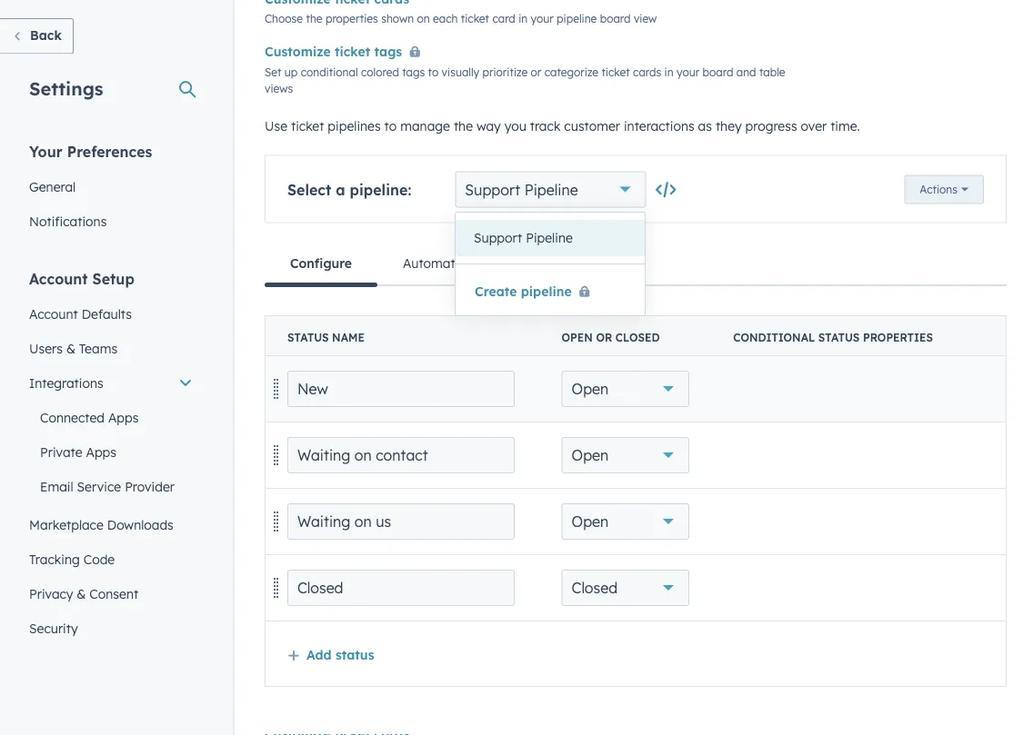 Task type: describe. For each thing, give the bounding box(es) containing it.
conditional status properties
[[733, 331, 933, 345]]

properties for status
[[863, 331, 933, 345]]

closed
[[616, 331, 660, 345]]

account defaults
[[29, 306, 132, 322]]

time.
[[831, 118, 860, 134]]

customer
[[564, 118, 620, 134]]

setup
[[92, 270, 134, 288]]

0 vertical spatial pipeline
[[557, 12, 597, 25]]

account defaults link
[[18, 297, 204, 332]]

over
[[801, 118, 827, 134]]

support inside button
[[474, 231, 522, 246]]

interactions
[[624, 118, 695, 134]]

open for second open popup button from the bottom of the page
[[572, 447, 609, 465]]

they
[[716, 118, 742, 134]]

email service provider link
[[18, 470, 204, 504]]

board inside set up conditional colored tags to visually prioritize or categorize ticket cards in your board and table views
[[703, 66, 733, 80]]

cards
[[633, 66, 661, 80]]

0 horizontal spatial in
[[519, 12, 528, 25]]

set up conditional colored tags to visually prioritize or categorize ticket cards in your board and table views
[[265, 66, 785, 96]]

marketplace
[[29, 517, 104, 533]]

privacy
[[29, 586, 73, 602]]

actions
[[920, 183, 958, 197]]

general
[[29, 179, 76, 195]]

downloads
[[107, 517, 174, 533]]

status
[[287, 331, 329, 345]]

open left 'closed'
[[562, 331, 593, 345]]

1 vertical spatial to
[[384, 118, 397, 134]]

automate link
[[377, 242, 488, 286]]

configure
[[290, 256, 352, 271]]

status name
[[287, 331, 365, 345]]

notifications
[[29, 213, 107, 229]]

add status button
[[287, 647, 374, 663]]

users & teams link
[[18, 332, 204, 366]]

tracking code
[[29, 552, 115, 568]]

shown
[[381, 12, 414, 25]]

create pipeline
[[475, 284, 572, 300]]

connected
[[40, 410, 105, 426]]

prioritize
[[483, 66, 528, 80]]

marketplace downloads link
[[18, 508, 204, 543]]

each
[[433, 12, 458, 25]]

tags inside set up conditional colored tags to visually prioritize or categorize ticket cards in your board and table views
[[402, 66, 425, 80]]

0 horizontal spatial the
[[306, 12, 322, 25]]

pipelines
[[328, 118, 381, 134]]

security
[[29, 621, 78, 637]]

notifications link
[[18, 204, 204, 239]]

your
[[29, 142, 63, 161]]

privacy & consent link
[[18, 577, 204, 612]]

ticket right use
[[291, 118, 324, 134]]

email
[[40, 479, 73, 495]]

in inside set up conditional colored tags to visually prioritize or categorize ticket cards in your board and table views
[[665, 66, 674, 80]]

visually
[[442, 66, 479, 80]]

manage
[[400, 118, 450, 134]]

code
[[83, 552, 115, 568]]

conditional
[[733, 331, 815, 345]]

delete button
[[556, 389, 613, 413]]

support pipeline inside dropdown button
[[465, 181, 578, 199]]

card
[[492, 12, 516, 25]]

choose the properties shown on each ticket card in your pipeline board view
[[265, 12, 657, 25]]

as
[[698, 118, 712, 134]]

open for third open popup button from the bottom
[[572, 380, 609, 398]]

& for privacy
[[77, 586, 86, 602]]

1 open button from the top
[[562, 371, 690, 407]]

support pipeline list box
[[456, 213, 645, 264]]

your inside set up conditional colored tags to visually prioritize or categorize ticket cards in your board and table views
[[677, 66, 700, 80]]

status for add
[[336, 647, 374, 663]]

consent
[[89, 586, 138, 602]]

support pipeline inside button
[[474, 231, 573, 246]]

settings
[[29, 77, 103, 100]]

users
[[29, 341, 63, 357]]

colored
[[361, 66, 399, 80]]

progress
[[745, 118, 797, 134]]

pipeline inside button
[[521, 284, 572, 300]]

select
[[287, 181, 331, 199]]

customize
[[265, 44, 331, 60]]

edit pro button
[[984, 389, 1033, 413]]

account for account setup
[[29, 270, 88, 288]]

integrations button
[[18, 366, 204, 401]]

or inside set up conditional colored tags to visually prioritize or categorize ticket cards in your board and table views
[[531, 66, 541, 80]]

stage name text field for 3rd open popup button from the top
[[287, 504, 515, 540]]

closed button
[[562, 570, 690, 607]]



Task type: vqa. For each thing, say whether or not it's contained in the screenshot.
OVERALL RATING meter containing 5/5
no



Task type: locate. For each thing, give the bounding box(es) containing it.
actions button
[[904, 176, 984, 205]]

you
[[504, 118, 526, 134]]

the
[[306, 12, 322, 25], [454, 118, 473, 134]]

open button down 'closed'
[[562, 371, 690, 407]]

0 vertical spatial pipeline
[[525, 181, 578, 199]]

& right users
[[66, 341, 75, 357]]

the right the choose
[[306, 12, 322, 25]]

connected apps
[[40, 410, 139, 426]]

integrations
[[29, 375, 103, 391]]

apps down integrations button in the left of the page
[[108, 410, 139, 426]]

to inside set up conditional colored tags to visually prioritize or categorize ticket cards in your board and table views
[[428, 66, 439, 80]]

0 vertical spatial support pipeline
[[465, 181, 578, 199]]

use ticket pipelines to manage the way you track customer interactions as they progress over time.
[[265, 118, 860, 134]]

0 horizontal spatial or
[[531, 66, 541, 80]]

3 open button from the top
[[562, 504, 690, 540]]

your right card
[[531, 12, 554, 25]]

stage name text field for second open popup button from the bottom of the page
[[287, 437, 515, 474]]

1 vertical spatial in
[[665, 66, 674, 80]]

customize ticket tags
[[265, 44, 402, 60]]

0 vertical spatial &
[[66, 341, 75, 357]]

conditional
[[301, 66, 358, 80]]

properties for the
[[326, 12, 378, 25]]

0 horizontal spatial &
[[66, 341, 75, 357]]

2 vertical spatial open button
[[562, 504, 690, 540]]

0 vertical spatial your
[[531, 12, 554, 25]]

pipeline right create
[[521, 284, 572, 300]]

status
[[818, 331, 860, 345], [336, 647, 374, 663]]

open down open or closed
[[572, 380, 609, 398]]

view
[[634, 12, 657, 25]]

use
[[265, 118, 287, 134]]

1 vertical spatial apps
[[86, 444, 116, 460]]

tags inside button
[[374, 44, 402, 60]]

pipeline:
[[350, 181, 411, 199]]

1 vertical spatial pipeline
[[521, 284, 572, 300]]

1 vertical spatial &
[[77, 586, 86, 602]]

status right conditional
[[818, 331, 860, 345]]

pipeline inside dropdown button
[[525, 181, 578, 199]]

1 vertical spatial support
[[474, 231, 522, 246]]

apps for private apps
[[86, 444, 116, 460]]

board
[[600, 12, 631, 25], [703, 66, 733, 80]]

back
[[30, 27, 62, 43]]

way
[[477, 118, 501, 134]]

stage name text field for closed popup button at bottom right
[[287, 570, 515, 607]]

service
[[77, 479, 121, 495]]

0 vertical spatial or
[[531, 66, 541, 80]]

private apps link
[[18, 435, 204, 470]]

0 vertical spatial the
[[306, 12, 322, 25]]

edit pro
[[996, 394, 1033, 408]]

support pipeline button
[[455, 172, 646, 208]]

support pipeline
[[465, 181, 578, 199], [474, 231, 573, 246]]

open
[[562, 331, 593, 345], [572, 380, 609, 398], [572, 447, 609, 465], [572, 513, 609, 531]]

apps up service
[[86, 444, 116, 460]]

1 vertical spatial stage name text field
[[287, 504, 515, 540]]

tab list containing configure
[[265, 242, 1007, 288]]

account up account defaults
[[29, 270, 88, 288]]

in
[[519, 12, 528, 25], [665, 66, 674, 80]]

1 vertical spatial pipeline
[[526, 231, 573, 246]]

to left manage
[[384, 118, 397, 134]]

ticket up conditional
[[335, 44, 370, 60]]

1 vertical spatial the
[[454, 118, 473, 134]]

& right privacy
[[77, 586, 86, 602]]

board left view
[[600, 12, 631, 25]]

open or closed
[[562, 331, 660, 345]]

tab list
[[265, 242, 1007, 288]]

account up users
[[29, 306, 78, 322]]

1 vertical spatial your
[[677, 66, 700, 80]]

0 vertical spatial board
[[600, 12, 631, 25]]

0 vertical spatial open button
[[562, 371, 690, 407]]

pipeline up categorize
[[557, 12, 597, 25]]

automate
[[403, 256, 462, 271]]

1 vertical spatial or
[[596, 331, 612, 345]]

board left the and
[[703, 66, 733, 80]]

create
[[475, 284, 517, 300]]

your preferences
[[29, 142, 152, 161]]

the left way
[[454, 118, 473, 134]]

1 vertical spatial support pipeline
[[474, 231, 573, 246]]

0 vertical spatial properties
[[326, 12, 378, 25]]

pro
[[1019, 394, 1033, 408]]

account setup element
[[18, 269, 204, 646]]

a
[[336, 181, 345, 199]]

to left visually
[[428, 66, 439, 80]]

support
[[465, 181, 520, 199], [474, 231, 522, 246]]

or right prioritize
[[531, 66, 541, 80]]

0 vertical spatial support
[[465, 181, 520, 199]]

0 horizontal spatial board
[[600, 12, 631, 25]]

ticket inside set up conditional colored tags to visually prioritize or categorize ticket cards in your board and table views
[[602, 66, 630, 80]]

pipeline up support pipeline button
[[525, 181, 578, 199]]

2 account from the top
[[29, 306, 78, 322]]

ticket
[[461, 12, 489, 25], [335, 44, 370, 60], [602, 66, 630, 80], [291, 118, 324, 134]]

0 horizontal spatial your
[[531, 12, 554, 25]]

set
[[265, 66, 281, 80]]

edit
[[996, 394, 1016, 408]]

0 horizontal spatial properties
[[326, 12, 378, 25]]

& for users
[[66, 341, 75, 357]]

2 stage name text field from the top
[[287, 504, 515, 540]]

users & teams
[[29, 341, 117, 357]]

1 horizontal spatial properties
[[863, 331, 933, 345]]

1 vertical spatial properties
[[863, 331, 933, 345]]

1 vertical spatial tags
[[402, 66, 425, 80]]

1 horizontal spatial the
[[454, 118, 473, 134]]

2 vertical spatial stage name text field
[[287, 570, 515, 607]]

0 vertical spatial tags
[[374, 44, 402, 60]]

pipeline down support pipeline dropdown button
[[526, 231, 573, 246]]

0 horizontal spatial status
[[336, 647, 374, 663]]

1 horizontal spatial status
[[818, 331, 860, 345]]

and
[[736, 66, 756, 80]]

tags up colored
[[374, 44, 402, 60]]

or left 'closed'
[[596, 331, 612, 345]]

your
[[531, 12, 554, 25], [677, 66, 700, 80]]

status right add
[[336, 647, 374, 663]]

select a pipeline:
[[287, 181, 411, 199]]

0 vertical spatial to
[[428, 66, 439, 80]]

0 vertical spatial account
[[29, 270, 88, 288]]

up
[[285, 66, 298, 80]]

Stage name text field
[[287, 371, 515, 407]]

configure link
[[265, 242, 377, 288]]

support pipeline button
[[456, 221, 645, 257]]

1 horizontal spatial to
[[428, 66, 439, 80]]

categorize
[[545, 66, 599, 80]]

0 vertical spatial in
[[519, 12, 528, 25]]

1 horizontal spatial your
[[677, 66, 700, 80]]

privacy & consent
[[29, 586, 138, 602]]

security link
[[18, 612, 204, 646]]

1 horizontal spatial board
[[703, 66, 733, 80]]

in right cards
[[665, 66, 674, 80]]

ticket left cards
[[602, 66, 630, 80]]

1 stage name text field from the top
[[287, 437, 515, 474]]

2 open button from the top
[[562, 437, 690, 474]]

pipeline inside button
[[526, 231, 573, 246]]

views
[[265, 82, 293, 96]]

3 stage name text field from the top
[[287, 570, 515, 607]]

properties
[[326, 12, 378, 25], [863, 331, 933, 345]]

connected apps link
[[18, 401, 204, 435]]

email service provider
[[40, 479, 175, 495]]

tracking code link
[[18, 543, 204, 577]]

0 vertical spatial stage name text field
[[287, 437, 515, 474]]

1 horizontal spatial or
[[596, 331, 612, 345]]

provider
[[125, 479, 175, 495]]

support pipeline up create pipeline
[[474, 231, 573, 246]]

open down "delete"
[[572, 447, 609, 465]]

1 vertical spatial account
[[29, 306, 78, 322]]

0 vertical spatial apps
[[108, 410, 139, 426]]

delete
[[568, 394, 601, 408]]

in right card
[[519, 12, 528, 25]]

open button up closed popup button at bottom right
[[562, 504, 690, 540]]

0 vertical spatial status
[[818, 331, 860, 345]]

1 horizontal spatial in
[[665, 66, 674, 80]]

marketplace downloads
[[29, 517, 174, 533]]

back link
[[0, 18, 74, 54]]

your preferences element
[[18, 141, 204, 239]]

support pipeline up support pipeline button
[[465, 181, 578, 199]]

1 horizontal spatial &
[[77, 586, 86, 602]]

ticket inside the customize ticket tags button
[[335, 44, 370, 60]]

1 vertical spatial status
[[336, 647, 374, 663]]

choose
[[265, 12, 303, 25]]

tags
[[374, 44, 402, 60], [402, 66, 425, 80]]

your right cards
[[677, 66, 700, 80]]

add status
[[307, 647, 374, 663]]

open for 3rd open popup button from the top
[[572, 513, 609, 531]]

general link
[[18, 170, 204, 204]]

open up closed in the bottom of the page
[[572, 513, 609, 531]]

1 vertical spatial open button
[[562, 437, 690, 474]]

private
[[40, 444, 82, 460]]

pipeline
[[525, 181, 578, 199], [526, 231, 573, 246]]

Stage name text field
[[287, 437, 515, 474], [287, 504, 515, 540], [287, 570, 515, 607]]

defaults
[[82, 306, 132, 322]]

tags right colored
[[402, 66, 425, 80]]

to
[[428, 66, 439, 80], [384, 118, 397, 134]]

tracking
[[29, 552, 80, 568]]

account for account defaults
[[29, 306, 78, 322]]

teams
[[79, 341, 117, 357]]

support down way
[[465, 181, 520, 199]]

support up create
[[474, 231, 522, 246]]

ticket left card
[[461, 12, 489, 25]]

open button down "delete"
[[562, 437, 690, 474]]

pipeline
[[557, 12, 597, 25], [521, 284, 572, 300]]

0 horizontal spatial to
[[384, 118, 397, 134]]

add
[[307, 647, 332, 663]]

table
[[759, 66, 785, 80]]

1 account from the top
[[29, 270, 88, 288]]

account setup
[[29, 270, 134, 288]]

private apps
[[40, 444, 116, 460]]

name
[[332, 331, 365, 345]]

status for conditional
[[818, 331, 860, 345]]

1 vertical spatial board
[[703, 66, 733, 80]]

on
[[417, 12, 430, 25]]

support inside dropdown button
[[465, 181, 520, 199]]

apps for connected apps
[[108, 410, 139, 426]]



